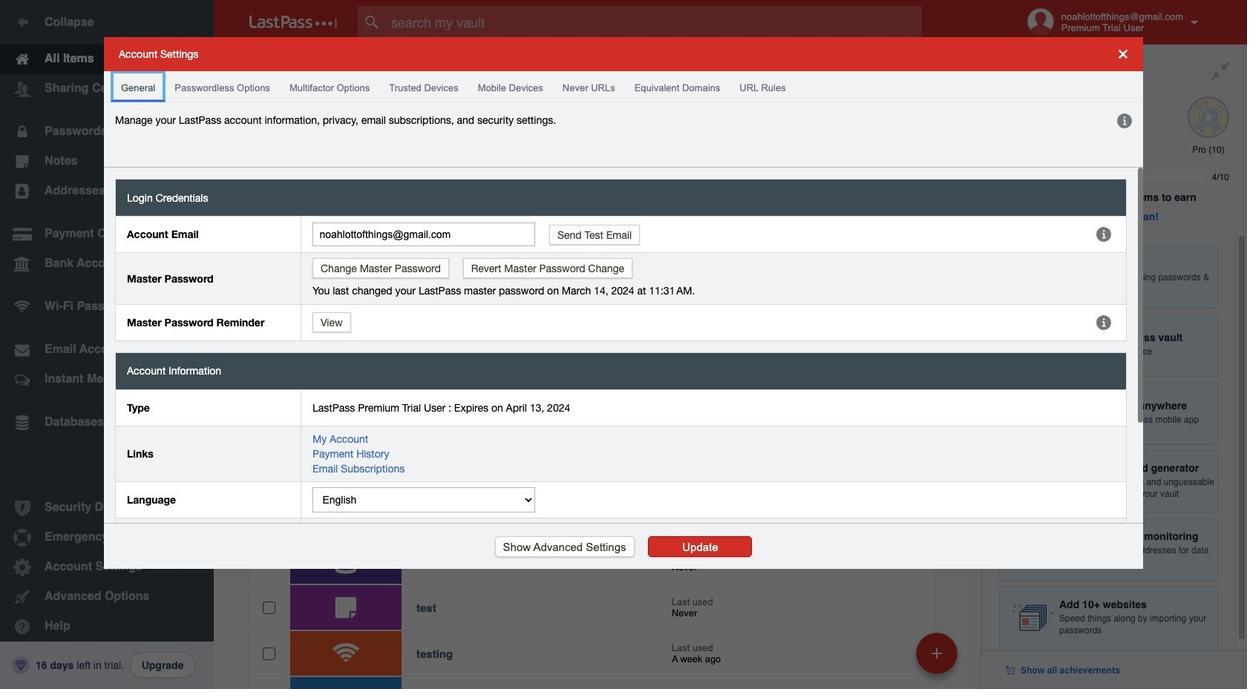 Task type: vqa. For each thing, say whether or not it's contained in the screenshot.
New Item element
no



Task type: locate. For each thing, give the bounding box(es) containing it.
Search search field
[[358, 6, 951, 39]]

new item navigation
[[911, 629, 967, 690]]

vault options navigation
[[214, 45, 982, 89]]

new item image
[[932, 649, 942, 659]]



Task type: describe. For each thing, give the bounding box(es) containing it.
lastpass image
[[249, 16, 337, 29]]

main navigation navigation
[[0, 0, 214, 690]]

search my vault text field
[[358, 6, 951, 39]]



